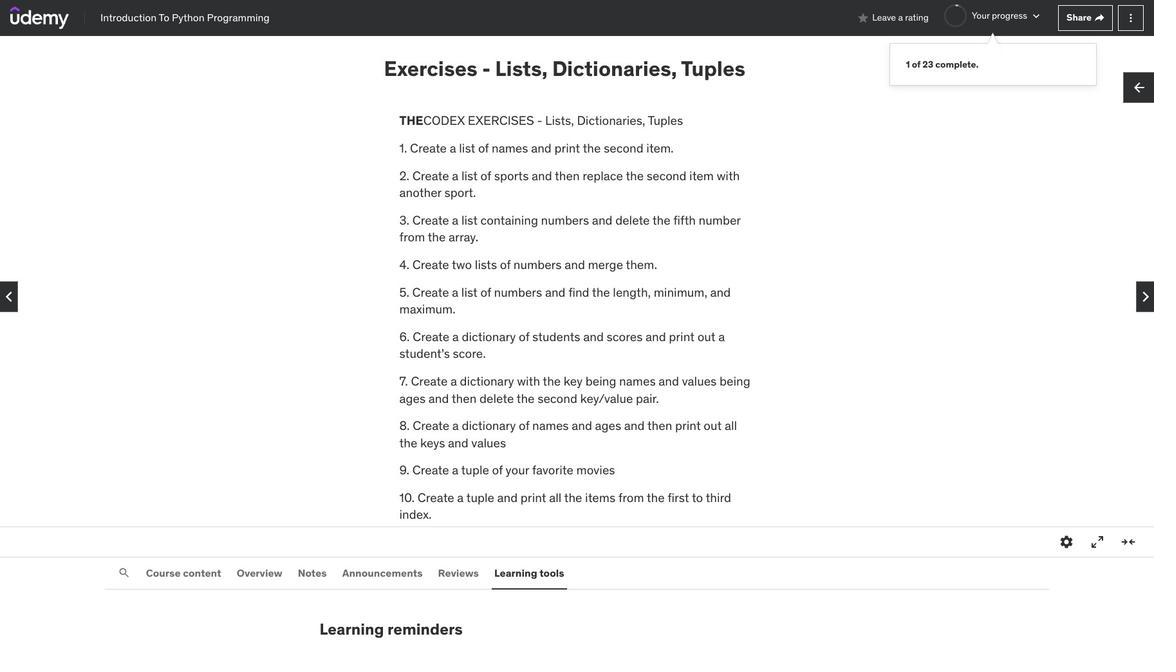 Task type: locate. For each thing, give the bounding box(es) containing it.
create
[[410, 140, 447, 156], [413, 168, 449, 183], [413, 212, 449, 228], [413, 257, 449, 272], [412, 284, 449, 300], [413, 329, 450, 344], [411, 373, 448, 389], [413, 418, 450, 433], [413, 462, 449, 478], [418, 490, 454, 505]]

delete down the score.
[[480, 391, 514, 406]]

3.
[[400, 212, 410, 228]]

list
[[459, 140, 475, 156], [462, 168, 478, 183], [462, 212, 478, 228], [462, 284, 478, 300]]

a for 3. create a list containing numbers and delete the fifth number from the array.
[[452, 212, 459, 228]]

create right 3.
[[413, 212, 449, 228]]

numbers up 5. create a list of numbers and find the length, minimum, and maximum.
[[514, 257, 562, 272]]

dictionaries,
[[552, 55, 677, 82], [577, 113, 645, 128]]

create inside 5. create a list of numbers and find the length, minimum, and maximum.
[[412, 284, 449, 300]]

your
[[972, 10, 990, 21]]

of for 1. create a list of names and print the second item.
[[478, 140, 489, 156]]

create for 1.
[[410, 140, 447, 156]]

create for 2.
[[413, 168, 449, 183]]

small image
[[1030, 10, 1043, 22]]

then left replace
[[555, 168, 580, 183]]

a
[[898, 11, 903, 23], [450, 140, 456, 156], [452, 168, 459, 183], [452, 212, 459, 228], [452, 284, 459, 300], [453, 329, 459, 344], [719, 329, 725, 344], [451, 373, 457, 389], [453, 418, 459, 433], [452, 462, 459, 478], [457, 490, 464, 505]]

1 horizontal spatial with
[[717, 168, 740, 183]]

numbers for delete
[[541, 212, 589, 228]]

and inside 3. create a list containing numbers and delete the fifth number from the array.
[[592, 212, 613, 228]]

list for 2.
[[462, 168, 478, 183]]

with left key
[[517, 373, 540, 389]]

ages
[[400, 391, 426, 406], [595, 418, 621, 433]]

0 horizontal spatial from
[[400, 229, 425, 245]]

items
[[585, 490, 616, 505]]

from right items
[[619, 490, 644, 505]]

create right 7.
[[411, 373, 448, 389]]

create right 1.
[[410, 140, 447, 156]]

settings image
[[1059, 535, 1075, 550]]

1 vertical spatial from
[[619, 490, 644, 505]]

of for 9. create a tuple of your favorite movies
[[492, 462, 503, 478]]

2 vertical spatial then
[[648, 418, 672, 433]]

a inside 5. create a list of numbers and find the length, minimum, and maximum.
[[452, 284, 459, 300]]

create for 3.
[[413, 212, 449, 228]]

1 horizontal spatial names
[[533, 418, 569, 433]]

- up the 1. create a list of names and print the second item.
[[537, 113, 542, 128]]

2 vertical spatial names
[[533, 418, 569, 433]]

1 horizontal spatial all
[[725, 418, 737, 433]]

1 horizontal spatial being
[[720, 373, 751, 389]]

0 horizontal spatial being
[[586, 373, 617, 389]]

and left find
[[545, 284, 566, 300]]

dictionary up the score.
[[462, 329, 516, 344]]

learning
[[494, 566, 537, 579], [320, 620, 384, 640]]

of inside 5. create a list of numbers and find the length, minimum, and maximum.
[[481, 284, 491, 300]]

create for 8.
[[413, 418, 450, 433]]

names
[[492, 140, 528, 156], [619, 373, 656, 389], [533, 418, 569, 433]]

then down pair. on the bottom right of page
[[648, 418, 672, 433]]

and up find
[[565, 257, 585, 272]]

the codex exercises - lists, dictionaries, tuples
[[400, 113, 683, 128]]

0 horizontal spatial names
[[492, 140, 528, 156]]

0 vertical spatial delete
[[616, 212, 650, 228]]

learning left tools
[[494, 566, 537, 579]]

announcements button
[[340, 558, 425, 589]]

a for 8. create a dictionary of names and ages and then print out all the keys and values
[[453, 418, 459, 433]]

a inside the 2. create a list of sports and then replace the second item with another sport.
[[452, 168, 459, 183]]

1. create a list of names and print the second item.
[[400, 140, 674, 156]]

1 horizontal spatial then
[[555, 168, 580, 183]]

then
[[555, 168, 580, 183], [452, 391, 477, 406], [648, 418, 672, 433]]

favorite
[[532, 462, 574, 478]]

1 horizontal spatial ages
[[595, 418, 621, 433]]

0 vertical spatial with
[[717, 168, 740, 183]]

key/value
[[580, 391, 633, 406]]

dictionary up 9. create a tuple of your favorite movies
[[462, 418, 516, 433]]

ages down key/value
[[595, 418, 621, 433]]

the inside 8. create a dictionary of names and ages and then print out all the keys and values
[[400, 435, 418, 451]]

overview
[[237, 566, 283, 579]]

of left your
[[492, 462, 503, 478]]

0 horizontal spatial ages
[[400, 391, 426, 406]]

numbers inside 5. create a list of numbers and find the length, minimum, and maximum.
[[494, 284, 542, 300]]

8. create a dictionary of names and ages and then print out all the keys and values
[[400, 418, 737, 451]]

dictionary inside 7. create a dictionary with the key being names and values being ages and then delete the second key/value pair.
[[460, 373, 514, 389]]

0 vertical spatial tuple
[[461, 462, 489, 478]]

and inside the 2. create a list of sports and then replace the second item with another sport.
[[532, 168, 552, 183]]

of for 8. create a dictionary of names and ages and then print out all the keys and values
[[519, 418, 530, 433]]

1 vertical spatial tuple
[[467, 490, 494, 505]]

merge
[[588, 257, 623, 272]]

a for 2. create a list of sports and then replace the second item with another sport.
[[452, 168, 459, 183]]

1 vertical spatial values
[[472, 435, 506, 451]]

1 horizontal spatial from
[[619, 490, 644, 505]]

create up index.
[[418, 490, 454, 505]]

1 vertical spatial then
[[452, 391, 477, 406]]

2 horizontal spatial then
[[648, 418, 672, 433]]

sports
[[494, 168, 529, 183]]

student's
[[400, 346, 450, 361]]

with inside 7. create a dictionary with the key being names and values being ages and then delete the second key/value pair.
[[517, 373, 540, 389]]

and down 7. create a dictionary with the key being names and values being ages and then delete the second key/value pair.
[[572, 418, 592, 433]]

0 vertical spatial learning
[[494, 566, 537, 579]]

4.
[[400, 257, 410, 272]]

1 vertical spatial delete
[[480, 391, 514, 406]]

create inside 6. create a dictionary of students and scores and print out a student's score.
[[413, 329, 450, 344]]

tuple inside the 10. create a tuple and print all the items from the first to third index.
[[467, 490, 494, 505]]

learning reminders
[[320, 620, 463, 640]]

of inside 8. create a dictionary of names and ages and then print out all the keys and values
[[519, 418, 530, 433]]

a for 7. create a dictionary with the key being names and values being ages and then delete the second key/value pair.
[[451, 373, 457, 389]]

learning down announcements button
[[320, 620, 384, 640]]

from down 3.
[[400, 229, 425, 245]]

dictionary inside 8. create a dictionary of names and ages and then print out all the keys and values
[[462, 418, 516, 433]]

9.
[[400, 462, 410, 478]]

and right the minimum,
[[711, 284, 731, 300]]

1 horizontal spatial -
[[537, 113, 542, 128]]

create up maximum. in the left top of the page
[[412, 284, 449, 300]]

- left lists,
[[482, 55, 491, 82]]

0 vertical spatial dictionary
[[462, 329, 516, 344]]

2 horizontal spatial names
[[619, 373, 656, 389]]

10.
[[400, 490, 415, 505]]

exercises
[[468, 113, 534, 128]]

of right "lists"
[[500, 257, 511, 272]]

list for 5.
[[462, 284, 478, 300]]

dictionary inside 6. create a dictionary of students and scores and print out a student's score.
[[462, 329, 516, 344]]

names up sports
[[492, 140, 528, 156]]

with right the item
[[717, 168, 740, 183]]

0 vertical spatial tuples
[[681, 55, 746, 82]]

dictionary
[[462, 329, 516, 344], [460, 373, 514, 389], [462, 418, 516, 433]]

0 vertical spatial out
[[698, 329, 716, 344]]

0 vertical spatial numbers
[[541, 212, 589, 228]]

a inside 8. create a dictionary of names and ages and then print out all the keys and values
[[453, 418, 459, 433]]

1 vertical spatial out
[[704, 418, 722, 433]]

numbers for find
[[494, 284, 542, 300]]

0 horizontal spatial delete
[[480, 391, 514, 406]]

values
[[682, 373, 717, 389], [472, 435, 506, 451]]

second inside the 2. create a list of sports and then replace the second item with another sport.
[[647, 168, 687, 183]]

second down item.
[[647, 168, 687, 183]]

names inside 8. create a dictionary of names and ages and then print out all the keys and values
[[533, 418, 569, 433]]

0 vertical spatial all
[[725, 418, 737, 433]]

0 horizontal spatial all
[[549, 490, 562, 505]]

out inside 6. create a dictionary of students and scores and print out a student's score.
[[698, 329, 716, 344]]

0 vertical spatial names
[[492, 140, 528, 156]]

1 vertical spatial names
[[619, 373, 656, 389]]

of left students
[[519, 329, 530, 344]]

dictionary down the score.
[[460, 373, 514, 389]]

list inside the 2. create a list of sports and then replace the second item with another sport.
[[462, 168, 478, 183]]

the down the 8.
[[400, 435, 418, 451]]

2 vertical spatial dictionary
[[462, 418, 516, 433]]

the
[[583, 140, 601, 156], [626, 168, 644, 183], [653, 212, 671, 228], [428, 229, 446, 245], [592, 284, 610, 300], [543, 373, 561, 389], [517, 391, 535, 406], [400, 435, 418, 451], [564, 490, 582, 505], [647, 490, 665, 505]]

0 vertical spatial -
[[482, 55, 491, 82]]

list inside 3. create a list containing numbers and delete the fifth number from the array.
[[462, 212, 478, 228]]

0 horizontal spatial values
[[472, 435, 506, 451]]

0 horizontal spatial learning
[[320, 620, 384, 640]]

second
[[604, 140, 644, 156], [647, 168, 687, 183], [538, 391, 578, 406]]

create inside 7. create a dictionary with the key being names and values being ages and then delete the second key/value pair.
[[411, 373, 448, 389]]

tuple left your
[[461, 462, 489, 478]]

print inside 8. create a dictionary of names and ages and then print out all the keys and values
[[675, 418, 701, 433]]

and down 9. create a tuple of your favorite movies
[[497, 490, 518, 505]]

numbers inside 3. create a list containing numbers and delete the fifth number from the array.
[[541, 212, 589, 228]]

create up the student's in the bottom left of the page
[[413, 329, 450, 344]]

all inside the 10. create a tuple and print all the items from the first to third index.
[[549, 490, 562, 505]]

ages down 7.
[[400, 391, 426, 406]]

index.
[[400, 507, 432, 522]]

2 horizontal spatial second
[[647, 168, 687, 183]]

tuples
[[681, 55, 746, 82], [648, 113, 683, 128]]

students
[[533, 329, 581, 344]]

tuple
[[461, 462, 489, 478], [467, 490, 494, 505]]

1 vertical spatial learning
[[320, 620, 384, 640]]

0 vertical spatial then
[[555, 168, 580, 183]]

0 horizontal spatial then
[[452, 391, 477, 406]]

from inside 3. create a list containing numbers and delete the fifth number from the array.
[[400, 229, 425, 245]]

tuple for and
[[467, 490, 494, 505]]

learning tools button
[[492, 558, 567, 589]]

of right 1
[[912, 58, 921, 70]]

0 vertical spatial ages
[[400, 391, 426, 406]]

length,
[[613, 284, 651, 300]]

of up your
[[519, 418, 530, 433]]

0 horizontal spatial -
[[482, 55, 491, 82]]

create up another
[[413, 168, 449, 183]]

-
[[482, 55, 491, 82], [537, 113, 542, 128]]

then inside 7. create a dictionary with the key being names and values being ages and then delete the second key/value pair.
[[452, 391, 477, 406]]

create inside 8. create a dictionary of names and ages and then print out all the keys and values
[[413, 418, 450, 433]]

exercises - lists, dictionaries, tuples
[[384, 55, 746, 82]]

learning for learning reminders
[[320, 620, 384, 640]]

1 horizontal spatial second
[[604, 140, 644, 156]]

create inside 3. create a list containing numbers and delete the fifth number from the array.
[[413, 212, 449, 228]]

overview button
[[234, 558, 285, 589]]

create right 9.
[[413, 462, 449, 478]]

content
[[183, 566, 221, 579]]

1 vertical spatial with
[[517, 373, 540, 389]]

exercises
[[384, 55, 478, 82]]

with inside the 2. create a list of sports and then replace the second item with another sport.
[[717, 168, 740, 183]]

list down codex at the left of page
[[459, 140, 475, 156]]

and down pair. on the bottom right of page
[[624, 418, 645, 433]]

a inside the 10. create a tuple and print all the items from the first to third index.
[[457, 490, 464, 505]]

ages inside 7. create a dictionary with the key being names and values being ages and then delete the second key/value pair.
[[400, 391, 426, 406]]

1 vertical spatial ages
[[595, 418, 621, 433]]

create right 4.
[[413, 257, 449, 272]]

course
[[146, 566, 181, 579]]

progress
[[992, 10, 1028, 21]]

list up array.
[[462, 212, 478, 228]]

of inside 6. create a dictionary of students and scores and print out a student's score.
[[519, 329, 530, 344]]

6. create a dictionary of students and scores and print out a student's score.
[[400, 329, 725, 361]]

out
[[698, 329, 716, 344], [704, 418, 722, 433]]

0 vertical spatial values
[[682, 373, 717, 389]]

to
[[159, 11, 169, 24]]

of inside the 2. create a list of sports and then replace the second item with another sport.
[[481, 168, 491, 183]]

1 vertical spatial all
[[549, 490, 562, 505]]

them.
[[626, 257, 657, 272]]

0 vertical spatial second
[[604, 140, 644, 156]]

the inside the 2. create a list of sports and then replace the second item with another sport.
[[626, 168, 644, 183]]

all
[[725, 418, 737, 433], [549, 490, 562, 505]]

2 vertical spatial second
[[538, 391, 578, 406]]

pair.
[[636, 391, 659, 406]]

print
[[555, 140, 580, 156], [669, 329, 695, 344], [675, 418, 701, 433], [521, 490, 546, 505]]

list down two on the left top of page
[[462, 284, 478, 300]]

delete up them.
[[616, 212, 650, 228]]

tuple down 9. create a tuple of your favorite movies
[[467, 490, 494, 505]]

1 horizontal spatial values
[[682, 373, 717, 389]]

introduction to python programming
[[100, 11, 270, 24]]

and right scores
[[646, 329, 666, 344]]

numbers down the 2. create a list of sports and then replace the second item with another sport.
[[541, 212, 589, 228]]

of down "lists"
[[481, 284, 491, 300]]

the left array.
[[428, 229, 446, 245]]

then inside the 2. create a list of sports and then replace the second item with another sport.
[[555, 168, 580, 183]]

a for 10. create a tuple and print all the items from the first to third index.
[[457, 490, 464, 505]]

notes button
[[295, 558, 329, 589]]

print inside 6. create a dictionary of students and scores and print out a student's score.
[[669, 329, 695, 344]]

the right replace
[[626, 168, 644, 183]]

0 horizontal spatial second
[[538, 391, 578, 406]]

item
[[690, 168, 714, 183]]

names down 7. create a dictionary with the key being names and values being ages and then delete the second key/value pair.
[[533, 418, 569, 433]]

second down key
[[538, 391, 578, 406]]

a inside 7. create a dictionary with the key being names and values being ages and then delete the second key/value pair.
[[451, 373, 457, 389]]

the right find
[[592, 284, 610, 300]]

and down the codex exercises - lists, dictionaries, tuples
[[531, 140, 552, 156]]

second up replace
[[604, 140, 644, 156]]

create inside the 10. create a tuple and print all the items from the first to third index.
[[418, 490, 454, 505]]

1 vertical spatial dictionaries,
[[577, 113, 645, 128]]

learning inside button
[[494, 566, 537, 579]]

the left key
[[543, 373, 561, 389]]

1 horizontal spatial delete
[[616, 212, 650, 228]]

0 horizontal spatial with
[[517, 373, 540, 389]]

1 vertical spatial second
[[647, 168, 687, 183]]

fullscreen image
[[1090, 535, 1106, 550]]

dictionary for and
[[462, 418, 516, 433]]

list up sport.
[[462, 168, 478, 183]]

and
[[531, 140, 552, 156], [532, 168, 552, 183], [592, 212, 613, 228], [565, 257, 585, 272], [545, 284, 566, 300], [711, 284, 731, 300], [583, 329, 604, 344], [646, 329, 666, 344], [659, 373, 679, 389], [429, 391, 449, 406], [572, 418, 592, 433], [624, 418, 645, 433], [448, 435, 469, 451], [497, 490, 518, 505]]

xsmall image
[[1095, 13, 1105, 23]]

the up replace
[[583, 140, 601, 156]]

and down replace
[[592, 212, 613, 228]]

numbers down 4. create two lists of numbers and merge them.
[[494, 284, 542, 300]]

out inside 8. create a dictionary of names and ages and then print out all the keys and values
[[704, 418, 722, 433]]

of left sports
[[481, 168, 491, 183]]

of down exercises on the left
[[478, 140, 489, 156]]

being
[[586, 373, 617, 389], [720, 373, 751, 389]]

a for 5. create a list of numbers and find the length, minimum, and maximum.
[[452, 284, 459, 300]]

names up pair. on the bottom right of page
[[619, 373, 656, 389]]

leave a rating
[[873, 11, 929, 23]]

1 horizontal spatial learning
[[494, 566, 537, 579]]

1 vertical spatial numbers
[[514, 257, 562, 272]]

a inside 3. create a list containing numbers and delete the fifth number from the array.
[[452, 212, 459, 228]]

list inside 5. create a list of numbers and find the length, minimum, and maximum.
[[462, 284, 478, 300]]

then down the score.
[[452, 391, 477, 406]]

course content button
[[143, 558, 224, 589]]

create for 6.
[[413, 329, 450, 344]]

1 vertical spatial dictionary
[[460, 373, 514, 389]]

2 vertical spatial numbers
[[494, 284, 542, 300]]

0 vertical spatial from
[[400, 229, 425, 245]]

and down the 1. create a list of names and print the second item.
[[532, 168, 552, 183]]

create up keys
[[413, 418, 450, 433]]

create inside the 2. create a list of sports and then replace the second item with another sport.
[[413, 168, 449, 183]]



Task type: vqa. For each thing, say whether or not it's contained in the screenshot.
Tuples to the bottom
yes



Task type: describe. For each thing, give the bounding box(es) containing it.
containing
[[481, 212, 538, 228]]

1 vertical spatial tuples
[[648, 113, 683, 128]]

tuple for of
[[461, 462, 489, 478]]

create for 10.
[[418, 490, 454, 505]]

array.
[[449, 229, 479, 245]]

of for 4. create two lists of numbers and merge them.
[[500, 257, 511, 272]]

names inside 7. create a dictionary with the key being names and values being ages and then delete the second key/value pair.
[[619, 373, 656, 389]]

of for 2. create a list of sports and then replace the second item with another sport.
[[481, 168, 491, 183]]

4. create two lists of numbers and merge them.
[[400, 257, 657, 272]]

create for 5.
[[412, 284, 449, 300]]

small image
[[857, 11, 870, 24]]

create for 4.
[[413, 257, 449, 272]]

notes
[[298, 566, 327, 579]]

number
[[699, 212, 741, 228]]

the left items
[[564, 490, 582, 505]]

and inside the 10. create a tuple and print all the items from the first to third index.
[[497, 490, 518, 505]]

reminders
[[388, 620, 463, 640]]

delete inside 3. create a list containing numbers and delete the fifth number from the array.
[[616, 212, 650, 228]]

1 vertical spatial -
[[537, 113, 542, 128]]

codex
[[424, 113, 465, 128]]

complete.
[[936, 58, 979, 70]]

2. create a list of sports and then replace the second item with another sport.
[[400, 168, 740, 200]]

create for 7.
[[411, 373, 448, 389]]

names for print
[[492, 140, 528, 156]]

learning tools
[[494, 566, 564, 579]]

sport.
[[445, 185, 476, 200]]

reviews button
[[436, 558, 482, 589]]

10. create a tuple and print all the items from the first to third index.
[[400, 490, 731, 522]]

values inside 7. create a dictionary with the key being names and values being ages and then delete the second key/value pair.
[[682, 373, 717, 389]]

all inside 8. create a dictionary of names and ages and then print out all the keys and values
[[725, 418, 737, 433]]

tools
[[540, 566, 564, 579]]

your
[[506, 462, 529, 478]]

3. create a list containing numbers and delete the fifth number from the array.
[[400, 212, 741, 245]]

ages inside 8. create a dictionary of names and ages and then print out all the keys and values
[[595, 418, 621, 433]]

dictionary for delete
[[460, 373, 514, 389]]

share button
[[1059, 5, 1113, 31]]

list for 1.
[[459, 140, 475, 156]]

find
[[569, 284, 590, 300]]

the left first
[[647, 490, 665, 505]]

programming
[[207, 11, 270, 24]]

and left scores
[[583, 329, 604, 344]]

1.
[[400, 140, 407, 156]]

1 being from the left
[[586, 373, 617, 389]]

2.
[[400, 168, 410, 183]]

the up 8. create a dictionary of names and ages and then print out all the keys and values
[[517, 391, 535, 406]]

the
[[400, 113, 424, 128]]

score.
[[453, 346, 486, 361]]

scores
[[607, 329, 643, 344]]

replace
[[583, 168, 623, 183]]

a inside "button"
[[898, 11, 903, 23]]

fifth
[[674, 212, 696, 228]]

search image
[[118, 567, 131, 580]]

0 vertical spatial dictionaries,
[[552, 55, 677, 82]]

maximum.
[[400, 301, 456, 317]]

first
[[668, 490, 689, 505]]

two
[[452, 257, 472, 272]]

23
[[923, 58, 934, 70]]

1
[[906, 58, 910, 70]]

exit expanded view image
[[1121, 535, 1136, 550]]

print inside the 10. create a tuple and print all the items from the first to third index.
[[521, 490, 546, 505]]

the inside 5. create a list of numbers and find the length, minimum, and maximum.
[[592, 284, 610, 300]]

and up pair. on the bottom right of page
[[659, 373, 679, 389]]

learning for learning tools
[[494, 566, 537, 579]]

7. create a dictionary with the key being names and values being ages and then delete the second key/value pair.
[[400, 373, 751, 406]]

numbers for merge
[[514, 257, 562, 272]]

7.
[[400, 373, 408, 389]]

list for 3.
[[462, 212, 478, 228]]

introduction to python programming link
[[100, 10, 270, 25]]

announcements
[[342, 566, 423, 579]]

go to previous lecture image
[[0, 287, 19, 307]]

movies
[[577, 462, 615, 478]]

names for ages
[[533, 418, 569, 433]]

a for 9. create a tuple of your favorite movies
[[452, 462, 459, 478]]

keys
[[420, 435, 445, 451]]

second inside 7. create a dictionary with the key being names and values being ages and then delete the second key/value pair.
[[538, 391, 578, 406]]

of for 6. create a dictionary of students and scores and print out a student's score.
[[519, 329, 530, 344]]

actions image
[[1125, 11, 1138, 24]]

python
[[172, 11, 205, 24]]

share
[[1067, 12, 1092, 23]]

2 being from the left
[[720, 373, 751, 389]]

your progress button
[[944, 5, 1043, 27]]

of for 5. create a list of numbers and find the length, minimum, and maximum.
[[481, 284, 491, 300]]

9. create a tuple of your favorite movies
[[400, 462, 615, 478]]

5. create a list of numbers and find the length, minimum, and maximum.
[[400, 284, 731, 317]]

from inside the 10. create a tuple and print all the items from the first to third index.
[[619, 490, 644, 505]]

third
[[706, 490, 731, 505]]

and up keys
[[429, 391, 449, 406]]

udemy image
[[10, 7, 69, 29]]

5.
[[400, 284, 410, 300]]

rating
[[905, 11, 929, 23]]

the left the fifth
[[653, 212, 671, 228]]

leave a rating button
[[857, 2, 929, 33]]

go to next lecture image
[[1135, 287, 1154, 307]]

introduction
[[100, 11, 157, 24]]

reviews
[[438, 566, 479, 579]]

another
[[400, 185, 442, 200]]

6.
[[400, 329, 410, 344]]

delete inside 7. create a dictionary with the key being names and values being ages and then delete the second key/value pair.
[[480, 391, 514, 406]]

values inside 8. create a dictionary of names and ages and then print out all the keys and values
[[472, 435, 506, 451]]

a for 6. create a dictionary of students and scores and print out a student's score.
[[453, 329, 459, 344]]

key
[[564, 373, 583, 389]]

a for 1. create a list of names and print the second item.
[[450, 140, 456, 156]]

create for 9.
[[413, 462, 449, 478]]

item.
[[647, 140, 674, 156]]

1 of 23 complete.
[[906, 58, 979, 70]]

and right keys
[[448, 435, 469, 451]]

medium image
[[1132, 80, 1147, 95]]

course content
[[146, 566, 221, 579]]

to
[[692, 490, 703, 505]]

your progress
[[972, 10, 1028, 21]]

then inside 8. create a dictionary of names and ages and then print out all the keys and values
[[648, 418, 672, 433]]

lists
[[475, 257, 497, 272]]

8.
[[400, 418, 410, 433]]

lists,
[[495, 55, 548, 82]]

minimum,
[[654, 284, 708, 300]]

leave
[[873, 11, 896, 23]]



